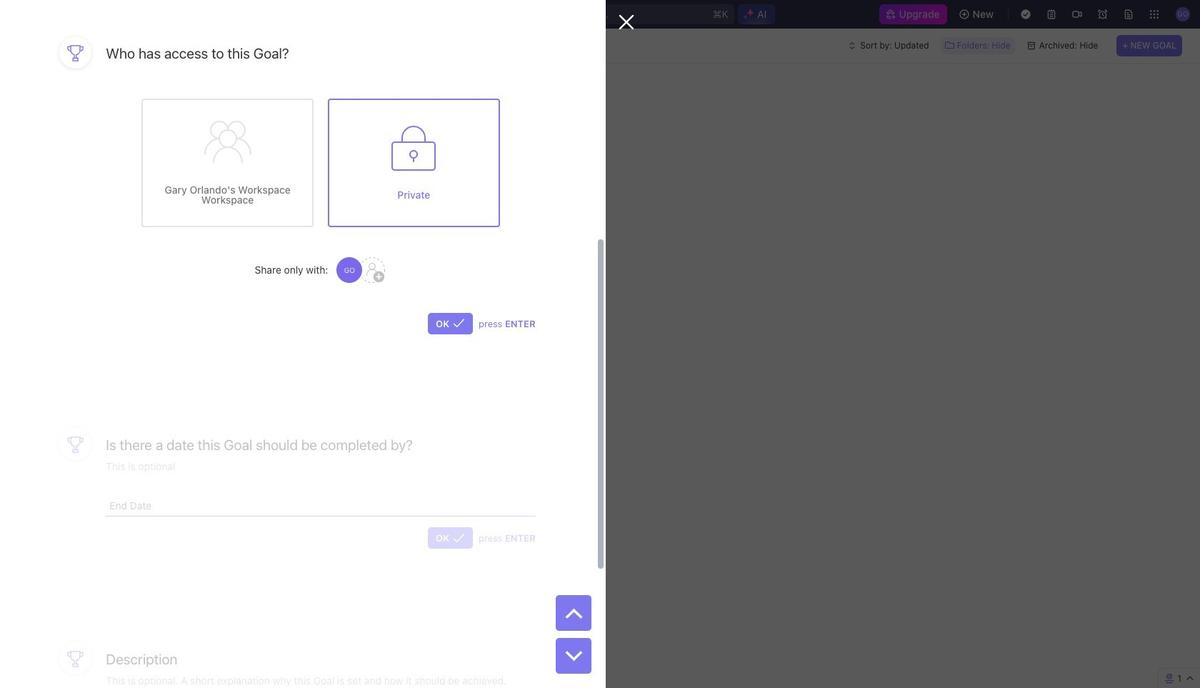 Task type: vqa. For each thing, say whether or not it's contained in the screenshot.
'tree'
yes



Task type: describe. For each thing, give the bounding box(es) containing it.
sidebar navigation
[[0, 29, 182, 688]]



Task type: locate. For each thing, give the bounding box(es) containing it.
dialog
[[0, 0, 635, 688]]

tree
[[6, 322, 176, 490]]

tree inside "sidebar" navigation
[[6, 322, 176, 490]]



